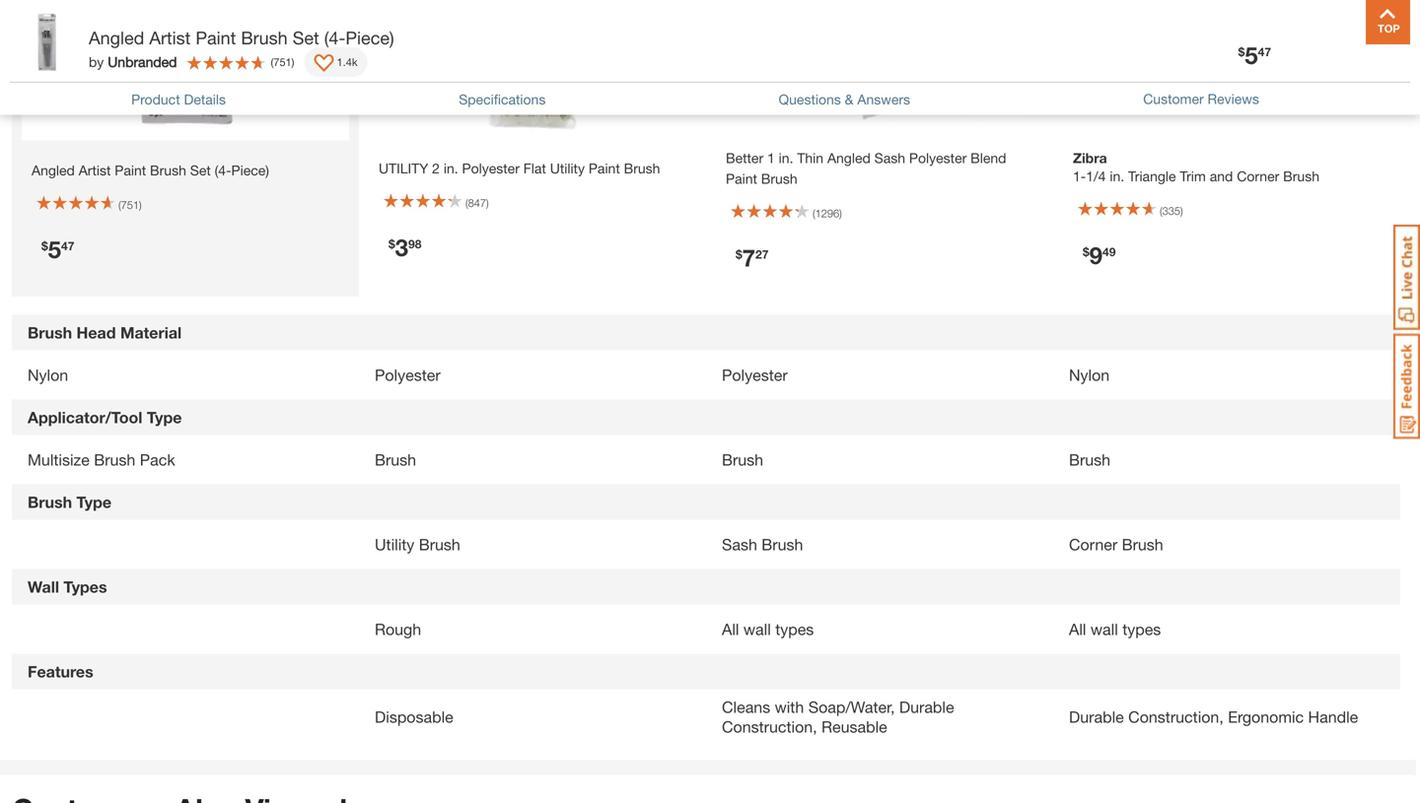 Task type: locate. For each thing, give the bounding box(es) containing it.
0 horizontal spatial utility
[[375, 536, 415, 555]]

0 horizontal spatial sash
[[722, 536, 757, 555]]

1 horizontal spatial wall
[[1091, 621, 1118, 639]]

customer reviews
[[1143, 91, 1260, 107]]

( 847 )
[[466, 197, 489, 210]]

1 horizontal spatial sash
[[875, 150, 906, 166]]

zibra 1-1/4 in. triangle trim and corner brush
[[1073, 150, 1320, 185]]

( 751 )
[[271, 55, 294, 68], [118, 199, 142, 211]]

utility
[[550, 160, 585, 177], [375, 536, 415, 555]]

construction, down "with"
[[722, 718, 817, 737]]

type up pack
[[147, 409, 182, 427]]

0 horizontal spatial type
[[76, 493, 112, 512]]

multisize
[[28, 451, 90, 470]]

1 vertical spatial 47
[[61, 239, 74, 253]]

847
[[468, 197, 486, 210]]

$ 9 49
[[1083, 241, 1116, 269]]

1 wall from the left
[[744, 621, 771, 639]]

47
[[1258, 45, 1271, 59], [61, 239, 74, 253]]

0 vertical spatial type
[[147, 409, 182, 427]]

product image image
[[15, 10, 79, 74]]

types
[[776, 621, 814, 639], [1123, 621, 1161, 639]]

wall up cleans
[[744, 621, 771, 639]]

$ inside $ 9 49
[[1083, 245, 1090, 259]]

head
[[76, 324, 116, 342]]

specifications button
[[459, 89, 546, 110], [459, 89, 546, 110]]

0 horizontal spatial types
[[776, 621, 814, 639]]

angled right thin
[[828, 150, 871, 166]]

1 vertical spatial corner
[[1069, 536, 1118, 555]]

0 vertical spatial 47
[[1258, 45, 1271, 59]]

0 horizontal spatial $ 5 47
[[41, 235, 74, 263]]

(
[[271, 55, 274, 68], [466, 197, 468, 210], [118, 199, 121, 211], [1160, 205, 1163, 218], [813, 207, 815, 220]]

$ 5 47 up brush head material
[[41, 235, 74, 263]]

utility right flat
[[550, 160, 585, 177]]

product details button
[[131, 89, 226, 110], [131, 89, 226, 110]]

1 horizontal spatial type
[[147, 409, 182, 427]]

1 horizontal spatial ( 751 )
[[271, 55, 294, 68]]

details
[[184, 91, 226, 107]]

0 horizontal spatial 751
[[121, 199, 139, 211]]

0 vertical spatial corner
[[1237, 168, 1280, 185]]

paint right flat
[[589, 160, 620, 177]]

applicator/tool
[[28, 409, 142, 427]]

0 horizontal spatial nylon
[[28, 366, 68, 385]]

$ 5 47
[[1239, 41, 1271, 69], [41, 235, 74, 263]]

wall down corner brush
[[1091, 621, 1118, 639]]

type down multisize brush pack on the left
[[76, 493, 112, 512]]

questions
[[779, 91, 841, 107]]

rough
[[375, 621, 421, 639]]

0 horizontal spatial corner
[[1069, 536, 1118, 555]]

(4-
[[324, 27, 346, 48]]

1 horizontal spatial $ 5 47
[[1239, 41, 1271, 69]]

paint down better
[[726, 171, 757, 187]]

in. right 2
[[444, 160, 458, 177]]

paint
[[196, 27, 236, 48], [589, 160, 620, 177], [726, 171, 757, 187]]

applicator/tool type
[[28, 409, 182, 427]]

wall
[[744, 621, 771, 639], [1091, 621, 1118, 639]]

1.4k
[[337, 55, 358, 68]]

0 vertical spatial sash
[[875, 150, 906, 166]]

all wall types up "with"
[[722, 621, 814, 639]]

all
[[722, 621, 739, 639], [1069, 621, 1087, 639]]

display image
[[314, 54, 334, 74]]

1 vertical spatial ( 751 )
[[118, 199, 142, 211]]

0 horizontal spatial durable
[[899, 699, 954, 717]]

0 horizontal spatial paint
[[196, 27, 236, 48]]

1 vertical spatial angled
[[828, 150, 871, 166]]

2 all from the left
[[1069, 621, 1087, 639]]

1 vertical spatial type
[[76, 493, 112, 512]]

2 horizontal spatial in.
[[1110, 168, 1125, 185]]

5 up the reviews
[[1245, 41, 1258, 69]]

)
[[292, 55, 294, 68], [486, 197, 489, 210], [139, 199, 142, 211], [1181, 205, 1183, 218], [840, 207, 842, 220]]

better 1 in. thin angled sash polyester blend paint brush link
[[726, 150, 1007, 187]]

in. for 3
[[444, 160, 458, 177]]

type
[[147, 409, 182, 427], [76, 493, 112, 512]]

$ for ( 847 )
[[389, 237, 395, 251]]

angled up 'by unbranded'
[[89, 27, 144, 48]]

1 nylon from the left
[[28, 366, 68, 385]]

nylon
[[28, 366, 68, 385], [1069, 366, 1110, 385]]

( for 5
[[118, 199, 121, 211]]

1 horizontal spatial all
[[1069, 621, 1087, 639]]

flat
[[524, 160, 546, 177]]

all down corner brush
[[1069, 621, 1087, 639]]

1 vertical spatial utility
[[375, 536, 415, 555]]

piece)
[[346, 27, 394, 48]]

brush inside better 1 in. thin angled sash polyester blend paint brush
[[761, 171, 798, 187]]

0 vertical spatial angled
[[89, 27, 144, 48]]

brush inside zibra 1-1/4 in. triangle trim and corner brush
[[1283, 168, 1320, 185]]

1 horizontal spatial 5
[[1245, 41, 1258, 69]]

polyester
[[909, 150, 967, 166], [462, 160, 520, 177], [375, 366, 441, 385], [722, 366, 788, 385]]

2 all wall types from the left
[[1069, 621, 1161, 639]]

0 horizontal spatial 5
[[48, 235, 61, 263]]

in. inside better 1 in. thin angled sash polyester blend paint brush
[[779, 150, 794, 166]]

47 up the reviews
[[1258, 45, 1271, 59]]

1 horizontal spatial types
[[1123, 621, 1161, 639]]

trim
[[1180, 168, 1206, 185]]

0 vertical spatial utility
[[550, 160, 585, 177]]

1 vertical spatial 751
[[121, 199, 139, 211]]

0 horizontal spatial all
[[722, 621, 739, 639]]

construction, inside the cleans with soap/water, durable construction, reusable
[[722, 718, 817, 737]]

paint right artist
[[196, 27, 236, 48]]

type for applicator/tool type
[[147, 409, 182, 427]]

blend
[[971, 150, 1007, 166]]

1 horizontal spatial nylon
[[1069, 366, 1110, 385]]

corner inside zibra 1-1/4 in. triangle trim and corner brush
[[1237, 168, 1280, 185]]

corner
[[1237, 168, 1280, 185], [1069, 536, 1118, 555]]

0 horizontal spatial in.
[[444, 160, 458, 177]]

construction, left "ergonomic"
[[1129, 708, 1224, 727]]

utility up rough
[[375, 536, 415, 555]]

1 horizontal spatial in.
[[779, 150, 794, 166]]

cleans with soap/water, durable construction, reusable
[[722, 699, 954, 737]]

customer reviews button
[[1143, 89, 1260, 110], [1143, 89, 1260, 110]]

in.
[[779, 150, 794, 166], [444, 160, 458, 177], [1110, 168, 1125, 185]]

0 horizontal spatial all wall types
[[722, 621, 814, 639]]

1 vertical spatial 5
[[48, 235, 61, 263]]

all wall types down corner brush
[[1069, 621, 1161, 639]]

27
[[756, 248, 769, 262]]

soap/water,
[[809, 699, 895, 717]]

1 vertical spatial $ 5 47
[[41, 235, 74, 263]]

0 vertical spatial $ 5 47
[[1239, 41, 1271, 69]]

all up cleans
[[722, 621, 739, 639]]

$ inside the $ 3 98
[[389, 237, 395, 251]]

5 up brush head material
[[48, 235, 61, 263]]

$
[[1239, 45, 1245, 59], [389, 237, 395, 251], [41, 239, 48, 253], [1083, 245, 1090, 259], [736, 248, 742, 262]]

$ 5 47 up the reviews
[[1239, 41, 1271, 69]]

artist
[[149, 27, 191, 48]]

0 horizontal spatial wall
[[744, 621, 771, 639]]

1 horizontal spatial angled
[[828, 150, 871, 166]]

brush head material
[[28, 324, 182, 342]]

in. inside zibra 1-1/4 in. triangle trim and corner brush
[[1110, 168, 1125, 185]]

in. right "1"
[[779, 150, 794, 166]]

construction,
[[1129, 708, 1224, 727], [722, 718, 817, 737]]

in. for 7
[[779, 150, 794, 166]]

brush type
[[28, 493, 112, 512]]

utility 2 in. polyester flat utility paint brush image
[[369, 0, 696, 139]]

751
[[274, 55, 292, 68], [121, 199, 139, 211]]

1 vertical spatial sash
[[722, 536, 757, 555]]

1 horizontal spatial all wall types
[[1069, 621, 1161, 639]]

types down corner brush
[[1123, 621, 1161, 639]]

sash inside better 1 in. thin angled sash polyester blend paint brush
[[875, 150, 906, 166]]

brush
[[241, 27, 288, 48], [624, 160, 660, 177], [1283, 168, 1320, 185], [761, 171, 798, 187], [28, 324, 72, 342], [94, 451, 135, 470], [375, 451, 416, 470], [722, 451, 764, 470], [1069, 451, 1111, 470], [28, 493, 72, 512], [419, 536, 460, 555], [762, 536, 803, 555], [1122, 536, 1164, 555]]

0 horizontal spatial construction,
[[722, 718, 817, 737]]

feedback link image
[[1394, 333, 1420, 440]]

47 up brush head material
[[61, 239, 74, 253]]

utility 2 in. polyester flat utility paint brush link
[[379, 160, 660, 177]]

( for 7
[[813, 207, 815, 220]]

multisize brush pack
[[28, 451, 175, 470]]

angled
[[89, 27, 144, 48], [828, 150, 871, 166]]

$ for ( 335 )
[[1083, 245, 1090, 259]]

types up "with"
[[776, 621, 814, 639]]

handle
[[1309, 708, 1359, 727]]

wall types
[[28, 578, 107, 597]]

$ inside $ 7 27
[[736, 248, 742, 262]]

1 horizontal spatial corner
[[1237, 168, 1280, 185]]

with
[[775, 699, 804, 717]]

2 horizontal spatial paint
[[726, 171, 757, 187]]

better 1 in. thin angled sash polyester blend paint brush
[[726, 150, 1007, 187]]

0 vertical spatial 751
[[274, 55, 292, 68]]

specifications
[[459, 91, 546, 107]]

in. right 1/4
[[1110, 168, 1125, 185]]



Task type: describe. For each thing, give the bounding box(es) containing it.
&
[[845, 91, 854, 107]]

0 vertical spatial ( 751 )
[[271, 55, 294, 68]]

durable construction, ergonomic handle
[[1069, 708, 1359, 727]]

answers
[[858, 91, 910, 107]]

pack
[[140, 451, 175, 470]]

1/4
[[1086, 168, 1106, 185]]

utility brush
[[375, 536, 460, 555]]

2 wall from the left
[[1091, 621, 1118, 639]]

0 vertical spatial 5
[[1245, 41, 1258, 69]]

zibra
[[1073, 150, 1107, 166]]

) for 5
[[139, 199, 142, 211]]

1 horizontal spatial 47
[[1258, 45, 1271, 59]]

top button
[[1366, 0, 1411, 44]]

$ for ( 751 )
[[41, 239, 48, 253]]

1
[[767, 150, 775, 166]]

( 1296 )
[[813, 207, 842, 220]]

material
[[120, 324, 182, 342]]

( for 9
[[1160, 205, 1163, 218]]

product details
[[131, 91, 226, 107]]

set
[[293, 27, 319, 48]]

1 horizontal spatial utility
[[550, 160, 585, 177]]

0 horizontal spatial ( 751 )
[[118, 199, 142, 211]]

reviews
[[1208, 91, 1260, 107]]

2 nylon from the left
[[1069, 366, 1110, 385]]

better
[[726, 150, 764, 166]]

( for 3
[[466, 197, 468, 210]]

335
[[1163, 205, 1181, 218]]

) for 3
[[486, 197, 489, 210]]

live chat image
[[1394, 225, 1420, 330]]

) for 9
[[1181, 205, 1183, 218]]

1 horizontal spatial 751
[[274, 55, 292, 68]]

$ 3 98
[[389, 233, 422, 262]]

features
[[28, 663, 93, 682]]

1 horizontal spatial construction,
[[1129, 708, 1224, 727]]

1 types from the left
[[776, 621, 814, 639]]

better 1 in. thin angled sash polyester blend paint brush image
[[716, 0, 1044, 128]]

1-
[[1073, 168, 1086, 185]]

ergonomic
[[1228, 708, 1304, 727]]

sash brush
[[722, 536, 803, 555]]

customer
[[1143, 91, 1204, 107]]

by unbranded
[[89, 54, 177, 70]]

paint inside better 1 in. thin angled sash polyester blend paint brush
[[726, 171, 757, 187]]

thin
[[797, 150, 824, 166]]

and
[[1210, 168, 1233, 185]]

types
[[64, 578, 107, 597]]

0 horizontal spatial 47
[[61, 239, 74, 253]]

$ for ( 1296 )
[[736, 248, 742, 262]]

7
[[742, 244, 756, 272]]

2
[[432, 160, 440, 177]]

utility
[[379, 160, 428, 177]]

corner brush
[[1069, 536, 1164, 555]]

( 335 )
[[1160, 205, 1183, 218]]

product
[[131, 91, 180, 107]]

9
[[1090, 241, 1103, 269]]

wall
[[28, 578, 59, 597]]

1 all wall types from the left
[[722, 621, 814, 639]]

3
[[395, 233, 408, 262]]

questions & answers
[[779, 91, 910, 107]]

durable inside the cleans with soap/water, durable construction, reusable
[[899, 699, 954, 717]]

98
[[408, 237, 422, 251]]

0 horizontal spatial angled
[[89, 27, 144, 48]]

type for brush type
[[76, 493, 112, 512]]

1.4k button
[[304, 47, 367, 77]]

49
[[1103, 245, 1116, 259]]

unbranded
[[108, 54, 177, 70]]

by
[[89, 54, 104, 70]]

angled inside better 1 in. thin angled sash polyester blend paint brush
[[828, 150, 871, 166]]

disposable
[[375, 708, 453, 727]]

$ 7 27
[[736, 244, 769, 272]]

1296
[[815, 207, 840, 220]]

utility 2 in. polyester flat utility paint brush
[[379, 160, 660, 177]]

) for 7
[[840, 207, 842, 220]]

2 types from the left
[[1123, 621, 1161, 639]]

1 horizontal spatial durable
[[1069, 708, 1124, 727]]

cleans
[[722, 699, 771, 717]]

1 horizontal spatial paint
[[589, 160, 620, 177]]

angled artist paint brush set (4-piece)
[[89, 27, 394, 48]]

1-1/4 in. triangle trim and corner brush image
[[1063, 0, 1391, 131]]

reusable
[[822, 718, 888, 737]]

triangle
[[1128, 168, 1176, 185]]

polyester inside better 1 in. thin angled sash polyester blend paint brush
[[909, 150, 967, 166]]

1 all from the left
[[722, 621, 739, 639]]



Task type: vqa. For each thing, say whether or not it's contained in the screenshot.
( 751 ) '$'
yes



